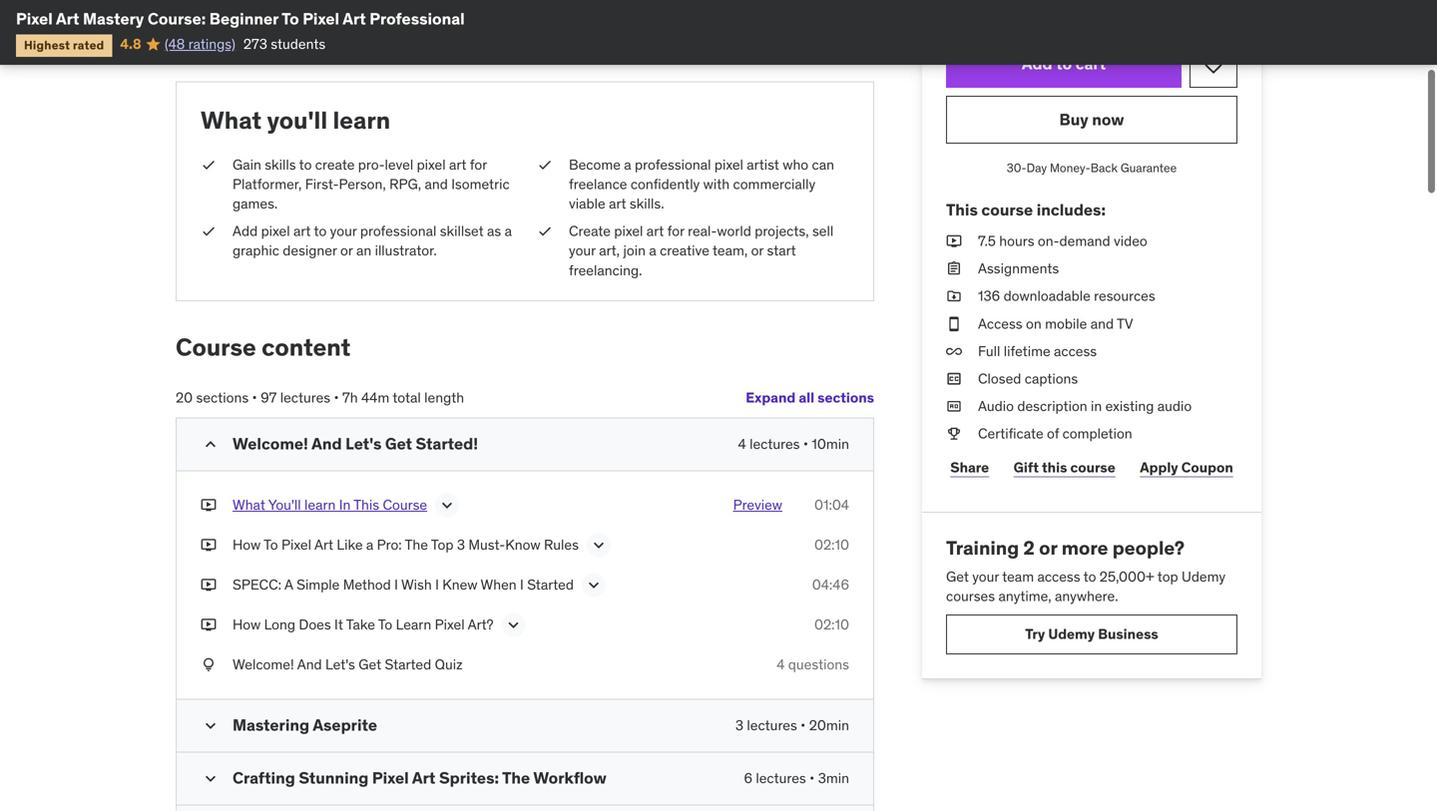 Task type: describe. For each thing, give the bounding box(es) containing it.
pixel inside create pixel art for real-world projects, sell your art, join a creative team, or start freelancing.
[[614, 221, 643, 239]]

02:10 for how long does it take to learn pixel art?
[[815, 615, 850, 633]]

real-
[[688, 221, 717, 239]]

gain
[[233, 155, 261, 173]]

add for add to cart
[[1022, 52, 1053, 73]]

2
[[1024, 535, 1035, 559]]

art inside create pixel art for real-world projects, sell your art, join a creative team, or start freelancing.
[[647, 221, 664, 239]]

beginner
[[209, 8, 279, 29]]

assignments
[[979, 259, 1060, 277]]

art left professional
[[343, 8, 366, 29]]

take
[[346, 615, 375, 633]]

expand all sections
[[746, 388, 875, 406]]

simple
[[297, 575, 340, 593]]

full
[[979, 341, 1001, 359]]

anywhere.
[[1055, 587, 1119, 605]]

length
[[425, 388, 464, 406]]

6 lectures • 3min
[[744, 769, 850, 787]]

xsmall image for audio
[[947, 396, 963, 416]]

captions
[[1025, 369, 1079, 387]]

skillset
[[440, 221, 484, 239]]

pro:
[[377, 535, 402, 553]]

a left pro:
[[366, 535, 374, 553]]

what for what you'll learn
[[201, 104, 262, 134]]

buy now button
[[947, 95, 1238, 143]]

day
[[1027, 159, 1048, 175]]

mobile
[[1046, 314, 1088, 332]]

add pixel art to your professional skillset as a graphic designer or an illustrator.
[[233, 221, 512, 259]]

become
[[569, 155, 621, 173]]

pixel up a
[[282, 535, 311, 553]]

professional inside the become a professional pixel artist who can freelance confidently with commercially viable art skills.
[[635, 155, 711, 173]]

1 vertical spatial the
[[502, 767, 530, 788]]

a inside the become a professional pixel artist who can freelance confidently with commercially viable art skills.
[[624, 155, 632, 173]]

it
[[335, 615, 343, 633]]

get inside training 2 or more people? get your team access to 25,000+ top udemy courses anytime, anywhere.
[[947, 567, 969, 585]]

20min
[[810, 716, 850, 734]]

udemy inside training 2 or more people? get your team access to 25,000+ top udemy courses anytime, anywhere.
[[1182, 567, 1226, 585]]

games.
[[233, 194, 278, 212]]

completion
[[1063, 424, 1133, 442]]

0 horizontal spatial started
[[385, 655, 432, 673]]

professional inside add pixel art to your professional skillset as a graphic designer or an illustrator.
[[360, 221, 437, 239]]

0 vertical spatial course
[[982, 199, 1034, 219]]

xsmall image for gain
[[201, 154, 217, 174]]

try udemy business link
[[947, 614, 1238, 654]]

can
[[812, 155, 835, 173]]

people?
[[1113, 535, 1185, 559]]

preview
[[734, 495, 783, 513]]

back
[[1091, 159, 1118, 175]]

sell
[[813, 221, 834, 239]]

and for started
[[297, 655, 322, 673]]

273 students
[[243, 35, 326, 53]]

level
[[385, 155, 414, 173]]

4.8
[[120, 35, 141, 53]]

training 2 or more people? get your team access to 25,000+ top udemy courses anytime, anywhere.
[[947, 535, 1226, 605]]

team,
[[713, 241, 748, 259]]

• for welcome! and let's get started!
[[804, 435, 809, 453]]

0 horizontal spatial show lecture description image
[[437, 495, 457, 515]]

4 lectures • 10min
[[738, 435, 850, 453]]

04:46
[[813, 575, 850, 593]]

skills.
[[630, 194, 665, 212]]

add for add pixel art to your professional skillset as a graphic designer or an illustrator.
[[233, 221, 258, 239]]

your inside create pixel art for real-world projects, sell your art, join a creative team, or start freelancing.
[[569, 241, 596, 259]]

a inside add pixel art to your professional skillset as a graphic designer or an illustrator.
[[505, 221, 512, 239]]

3 lectures • 20min
[[736, 716, 850, 734]]

let's for started!
[[346, 433, 382, 454]]

pixel art mastery course: beginner to pixel art professional
[[16, 8, 465, 29]]

to for take
[[378, 615, 393, 633]]

commercially
[[733, 174, 816, 192]]

how to pixel art like a pro: the top 3 must-know rules
[[233, 535, 579, 553]]

all
[[799, 388, 815, 406]]

art,
[[599, 241, 620, 259]]

• left 7h 44m
[[334, 388, 339, 406]]

• left 97
[[252, 388, 257, 406]]

certificate
[[979, 424, 1044, 442]]

mastery
[[83, 8, 144, 29]]

top
[[1158, 567, 1179, 585]]

access on mobile and tv
[[979, 314, 1134, 332]]

art inside the become a professional pixel artist who can freelance confidently with commercially viable art skills.
[[609, 194, 627, 212]]

to inside gain skills to create pro-level pixel art for platformer, first-person, rpg, and isometric games.
[[299, 155, 312, 173]]

• for mastering aseprite
[[801, 716, 806, 734]]

0 vertical spatial access
[[1054, 341, 1098, 359]]

isometric
[[452, 174, 510, 192]]

lectures for welcome! and let's get started!
[[750, 435, 800, 453]]

to inside training 2 or more people? get your team access to 25,000+ top udemy courses anytime, anywhere.
[[1084, 567, 1097, 585]]

1 vertical spatial to
[[264, 535, 278, 553]]

20 sections • 97 lectures • 7h 44m total length
[[176, 388, 464, 406]]

7.5
[[979, 231, 996, 249]]

try
[[1026, 624, 1046, 642]]

to inside add pixel art to your professional skillset as a graphic designer or an illustrator.
[[314, 221, 327, 239]]

add to cart
[[1022, 52, 1107, 73]]

course content
[[176, 331, 351, 361]]

or inside create pixel art for real-world projects, sell your art, join a creative team, or start freelancing.
[[751, 241, 764, 259]]

25,000+
[[1100, 567, 1155, 585]]

this course includes:
[[947, 199, 1106, 219]]

more
[[1062, 535, 1109, 559]]

let's for started
[[326, 655, 355, 673]]

10min
[[812, 435, 850, 453]]

sections inside dropdown button
[[818, 388, 875, 406]]

a inside create pixel art for real-world projects, sell your art, join a creative team, or start freelancing.
[[649, 241, 657, 259]]

how for how long does it take to learn pixel art?
[[233, 615, 261, 633]]

you'll
[[267, 104, 328, 134]]

your inside add pixel art to your professional skillset as a graphic designer or an illustrator.
[[330, 221, 357, 239]]

specc: a simple method i wish i knew when i started
[[233, 575, 574, 593]]

(48
[[165, 35, 185, 53]]

xsmall image for closed
[[947, 368, 963, 388]]

what for what you'll learn in this course
[[233, 495, 266, 513]]

and for started!
[[312, 433, 342, 454]]

expand
[[746, 388, 796, 406]]

gift
[[1014, 458, 1039, 476]]

or inside add pixel art to your professional skillset as a graphic designer or an illustrator.
[[341, 241, 353, 259]]

show lecture description image for art?
[[504, 615, 524, 635]]

2 sections from the left
[[196, 388, 249, 406]]

0 vertical spatial this
[[947, 199, 978, 219]]

3 i from the left
[[520, 575, 524, 593]]

does
[[299, 615, 331, 633]]

designer
[[283, 241, 337, 259]]

workflow
[[534, 767, 607, 788]]

or inside training 2 or more people? get your team access to 25,000+ top udemy courses anytime, anywhere.
[[1040, 535, 1058, 559]]

money-
[[1050, 159, 1091, 175]]

content
[[262, 331, 351, 361]]

become a professional pixel artist who can freelance confidently with commercially viable art skills.
[[569, 155, 835, 212]]

how long does it take to learn pixel art?
[[233, 615, 494, 633]]

273
[[243, 35, 268, 53]]

get for welcome! and let's get started quiz
[[359, 655, 382, 673]]

know
[[505, 535, 541, 553]]

get for welcome! and let's get started!
[[385, 433, 412, 454]]

gift this course link
[[1010, 447, 1120, 487]]

1 horizontal spatial 3
[[736, 716, 744, 734]]

downloadable
[[1004, 286, 1091, 304]]

(48 ratings)
[[165, 35, 235, 53]]

in
[[1091, 397, 1103, 414]]

6
[[744, 769, 753, 787]]

illustrator.
[[375, 241, 437, 259]]

try udemy business
[[1026, 624, 1159, 642]]

pro-
[[358, 155, 385, 173]]

platformer,
[[233, 174, 302, 192]]

crafting
[[233, 767, 295, 788]]

how for how to pixel art like a pro: the top 3 must-know rules
[[233, 535, 261, 553]]

apply coupon button
[[1136, 447, 1238, 487]]

wishlist image
[[1202, 51, 1226, 75]]



Task type: vqa. For each thing, say whether or not it's contained in the screenshot.
lectures for Welcome! And Let's Get Started!
yes



Task type: locate. For each thing, give the bounding box(es) containing it.
pixel right level
[[417, 155, 446, 173]]

start
[[767, 241, 796, 259]]

small image
[[201, 768, 221, 788]]

now
[[1093, 108, 1125, 129]]

0 vertical spatial professional
[[635, 155, 711, 173]]

certificate of completion
[[979, 424, 1133, 442]]

artist
[[747, 155, 780, 173]]

to left cart
[[1057, 52, 1073, 73]]

and down 20 sections • 97 lectures • 7h 44m total length
[[312, 433, 342, 454]]

2 02:10 from the top
[[815, 615, 850, 633]]

professional up confidently
[[635, 155, 711, 173]]

art up designer on the left of the page
[[294, 221, 311, 239]]

0 vertical spatial show lecture description image
[[437, 495, 457, 515]]

when
[[481, 575, 517, 593]]

to up the anywhere.
[[1084, 567, 1097, 585]]

1 02:10 from the top
[[815, 535, 850, 553]]

a right as
[[505, 221, 512, 239]]

to
[[282, 8, 299, 29], [264, 535, 278, 553], [378, 615, 393, 633]]

0 vertical spatial welcome!
[[233, 433, 308, 454]]

closed captions
[[979, 369, 1079, 387]]

1 vertical spatial add
[[233, 221, 258, 239]]

course up 20
[[176, 331, 256, 361]]

add up the graphic
[[233, 221, 258, 239]]

pixel up highest
[[16, 8, 53, 29]]

art up isometric
[[449, 155, 467, 173]]

create pixel art for real-world projects, sell your art, join a creative team, or start freelancing.
[[569, 221, 834, 278]]

small image for mastering
[[201, 715, 221, 735]]

show lecture description image for top
[[589, 535, 609, 555]]

0 vertical spatial 3
[[457, 535, 465, 553]]

for up isometric
[[470, 155, 487, 173]]

and right rpg,
[[425, 174, 448, 192]]

i left wish in the bottom left of the page
[[395, 575, 398, 593]]

sections right all on the right
[[818, 388, 875, 406]]

a right become
[[624, 155, 632, 173]]

and left tv
[[1091, 314, 1114, 332]]

01:04
[[815, 495, 850, 513]]

1 horizontal spatial to
[[282, 8, 299, 29]]

add inside add pixel art to your professional skillset as a graphic designer or an illustrator.
[[233, 221, 258, 239]]

share
[[951, 458, 990, 476]]

show lecture description image up top
[[437, 495, 457, 515]]

136
[[979, 286, 1001, 304]]

lectures left 20min
[[747, 716, 798, 734]]

learn up 'pro-' at top left
[[333, 104, 391, 134]]

art down freelance in the left top of the page
[[609, 194, 627, 212]]

let's down 7h 44m
[[346, 433, 382, 454]]

get down how long does it take to learn pixel art?
[[359, 655, 382, 673]]

1 small image from the top
[[201, 434, 221, 454]]

art up highest rated
[[56, 8, 79, 29]]

your inside training 2 or more people? get your team access to 25,000+ top udemy courses anytime, anywhere.
[[973, 567, 1000, 585]]

or left an
[[341, 241, 353, 259]]

0 vertical spatial udemy
[[1182, 567, 1226, 585]]

quiz
[[435, 655, 463, 673]]

1 horizontal spatial get
[[385, 433, 412, 454]]

coupon
[[1182, 458, 1234, 476]]

1 horizontal spatial 4
[[777, 655, 785, 673]]

udemy right top
[[1182, 567, 1226, 585]]

and
[[425, 174, 448, 192], [1091, 314, 1114, 332]]

xsmall image for 7.5
[[947, 231, 963, 250]]

welcome! down 97
[[233, 433, 308, 454]]

0 vertical spatial and
[[425, 174, 448, 192]]

video
[[1114, 231, 1148, 249]]

1 welcome! from the top
[[233, 433, 308, 454]]

get up courses
[[947, 567, 969, 585]]

pixel inside the become a professional pixel artist who can freelance confidently with commercially viable art skills.
[[715, 155, 744, 173]]

0 vertical spatial learn
[[333, 104, 391, 134]]

pixel inside gain skills to create pro-level pixel art for platformer, first-person, rpg, and isometric games.
[[417, 155, 446, 173]]

7h 44m
[[343, 388, 390, 406]]

0 horizontal spatial get
[[359, 655, 382, 673]]

started!
[[416, 433, 478, 454]]

apply
[[1141, 458, 1179, 476]]

or left 'start'
[[751, 241, 764, 259]]

method
[[343, 575, 391, 593]]

1 vertical spatial small image
[[201, 715, 221, 735]]

0 horizontal spatial the
[[405, 535, 428, 553]]

anytime,
[[999, 587, 1052, 605]]

highest rated
[[24, 37, 104, 53]]

closed
[[979, 369, 1022, 387]]

on
[[1026, 314, 1042, 332]]

0 horizontal spatial course
[[982, 199, 1034, 219]]

what left the you'll
[[233, 495, 266, 513]]

get down total
[[385, 433, 412, 454]]

art left the like
[[315, 535, 334, 553]]

0 vertical spatial how
[[233, 535, 261, 553]]

with
[[704, 174, 730, 192]]

add left cart
[[1022, 52, 1053, 73]]

1 vertical spatial this
[[354, 495, 380, 513]]

• left the 3min
[[810, 769, 815, 787]]

a right join
[[649, 241, 657, 259]]

1 vertical spatial started
[[385, 655, 432, 673]]

2 i from the left
[[435, 575, 439, 593]]

and inside gain skills to create pro-level pixel art for platformer, first-person, rpg, and isometric games.
[[425, 174, 448, 192]]

to right take
[[378, 615, 393, 633]]

4 for 4 questions
[[777, 655, 785, 673]]

4 left the questions
[[777, 655, 785, 673]]

1 vertical spatial course
[[383, 495, 427, 513]]

creative
[[660, 241, 710, 259]]

1 vertical spatial get
[[947, 567, 969, 585]]

access
[[979, 314, 1023, 332]]

in
[[339, 495, 351, 513]]

0 vertical spatial started
[[527, 575, 574, 593]]

art
[[449, 155, 467, 173], [609, 194, 627, 212], [294, 221, 311, 239], [647, 221, 664, 239]]

1 vertical spatial 4
[[777, 655, 785, 673]]

access down mobile
[[1054, 341, 1098, 359]]

4 questions
[[777, 655, 850, 673]]

02:10 down 01:04
[[815, 535, 850, 553]]

2 vertical spatial get
[[359, 655, 382, 673]]

0 vertical spatial add
[[1022, 52, 1053, 73]]

welcome! for welcome! and let's get started quiz
[[233, 655, 294, 673]]

welcome! and let's get started quiz
[[233, 655, 463, 673]]

0 horizontal spatial your
[[330, 221, 357, 239]]

knew
[[443, 575, 478, 593]]

1 horizontal spatial professional
[[635, 155, 711, 173]]

full lifetime access
[[979, 341, 1098, 359]]

to up specc:
[[264, 535, 278, 553]]

1 sections from the left
[[818, 388, 875, 406]]

3 right top
[[457, 535, 465, 553]]

existing
[[1106, 397, 1155, 414]]

0 horizontal spatial and
[[425, 174, 448, 192]]

1 vertical spatial and
[[297, 655, 322, 673]]

tv
[[1117, 314, 1134, 332]]

how left long
[[233, 615, 261, 633]]

1 horizontal spatial udemy
[[1182, 567, 1226, 585]]

xsmall image for add
[[201, 221, 217, 240]]

1 vertical spatial let's
[[326, 655, 355, 673]]

to
[[1057, 52, 1073, 73], [299, 155, 312, 173], [314, 221, 327, 239], [1084, 567, 1097, 585]]

access up the anywhere.
[[1038, 567, 1081, 585]]

for up creative
[[668, 221, 685, 239]]

0 vertical spatial let's
[[346, 433, 382, 454]]

1 vertical spatial how
[[233, 615, 261, 633]]

0 horizontal spatial for
[[470, 155, 487, 173]]

2 horizontal spatial or
[[1040, 535, 1058, 559]]

what you'll learn in this course
[[233, 495, 427, 513]]

1 horizontal spatial add
[[1022, 52, 1053, 73]]

as
[[487, 221, 502, 239]]

udemy right try
[[1049, 624, 1095, 642]]

audio
[[1158, 397, 1192, 414]]

1 vertical spatial course
[[1071, 458, 1116, 476]]

course down completion
[[1071, 458, 1116, 476]]

buy
[[1060, 108, 1089, 129]]

i
[[395, 575, 398, 593], [435, 575, 439, 593], [520, 575, 524, 593]]

pixel right stunning
[[372, 767, 409, 788]]

1 how from the top
[[233, 535, 261, 553]]

art inside gain skills to create pro-level pixel art for platformer, first-person, rpg, and isometric games.
[[449, 155, 467, 173]]

small image for welcome!
[[201, 434, 221, 454]]

students
[[271, 35, 326, 53]]

1 vertical spatial welcome!
[[233, 655, 294, 673]]

for inside create pixel art for real-world projects, sell your art, join a creative team, or start freelancing.
[[668, 221, 685, 239]]

your down create
[[569, 241, 596, 259]]

your up an
[[330, 221, 357, 239]]

total
[[393, 388, 421, 406]]

let's
[[346, 433, 382, 454], [326, 655, 355, 673]]

rules
[[544, 535, 579, 553]]

2 small image from the top
[[201, 715, 221, 735]]

0 vertical spatial get
[[385, 433, 412, 454]]

1 vertical spatial access
[[1038, 567, 1081, 585]]

join
[[623, 241, 646, 259]]

7.5 hours on-demand video
[[979, 231, 1148, 249]]

1 horizontal spatial for
[[668, 221, 685, 239]]

0 vertical spatial to
[[282, 8, 299, 29]]

pixel up the graphic
[[261, 221, 290, 239]]

to right skills
[[299, 155, 312, 173]]

4
[[738, 435, 747, 453], [777, 655, 785, 673]]

0 vertical spatial for
[[470, 155, 487, 173]]

1 horizontal spatial i
[[435, 575, 439, 593]]

lectures right 6
[[756, 769, 807, 787]]

0 horizontal spatial or
[[341, 241, 353, 259]]

136 downloadable resources
[[979, 286, 1156, 304]]

0 vertical spatial small image
[[201, 434, 221, 454]]

how up specc:
[[233, 535, 261, 553]]

and
[[312, 433, 342, 454], [297, 655, 322, 673]]

to for beginner
[[282, 8, 299, 29]]

course
[[176, 331, 256, 361], [383, 495, 427, 513]]

1 vertical spatial what
[[233, 495, 266, 513]]

or right 2
[[1040, 535, 1058, 559]]

learn
[[396, 615, 432, 633]]

welcome! down long
[[233, 655, 294, 673]]

for inside gain skills to create pro-level pixel art for platformer, first-person, rpg, and isometric games.
[[470, 155, 487, 173]]

what inside 'button'
[[233, 495, 266, 513]]

audio description in existing audio
[[979, 397, 1192, 414]]

1 vertical spatial and
[[1091, 314, 1114, 332]]

includes:
[[1037, 199, 1106, 219]]

your
[[330, 221, 357, 239], [569, 241, 596, 259], [973, 567, 1000, 585]]

2 horizontal spatial your
[[973, 567, 1000, 585]]

let's down it
[[326, 655, 355, 673]]

xsmall image for full
[[947, 341, 963, 360]]

the right sprites:
[[502, 767, 530, 788]]

0 vertical spatial 02:10
[[815, 535, 850, 553]]

apply coupon
[[1141, 458, 1234, 476]]

1 vertical spatial 02:10
[[815, 615, 850, 633]]

welcome! and let's get started!
[[233, 433, 478, 454]]

2 horizontal spatial get
[[947, 567, 969, 585]]

your up courses
[[973, 567, 1000, 585]]

1 horizontal spatial your
[[569, 241, 596, 259]]

0 vertical spatial course
[[176, 331, 256, 361]]

welcome! for welcome! and let's get started!
[[233, 433, 308, 454]]

course
[[982, 199, 1034, 219], [1071, 458, 1116, 476]]

0 horizontal spatial professional
[[360, 221, 437, 239]]

0 horizontal spatial udemy
[[1049, 624, 1095, 642]]

3 left 20min
[[736, 716, 744, 734]]

business
[[1099, 624, 1159, 642]]

show lecture description image
[[584, 575, 604, 595]]

• for crafting stunning pixel art sprites: the workflow
[[810, 769, 815, 787]]

0 vertical spatial 4
[[738, 435, 747, 453]]

lectures for crafting stunning pixel art sprites: the workflow
[[756, 769, 807, 787]]

0 vertical spatial and
[[312, 433, 342, 454]]

1 horizontal spatial or
[[751, 241, 764, 259]]

to inside button
[[1057, 52, 1073, 73]]

1 horizontal spatial this
[[947, 199, 978, 219]]

02:10 down 04:46
[[815, 615, 850, 633]]

add inside the add to cart button
[[1022, 52, 1053, 73]]

this inside 'button'
[[354, 495, 380, 513]]

lifetime
[[1004, 341, 1051, 359]]

1 horizontal spatial show lecture description image
[[504, 615, 524, 635]]

2 horizontal spatial show lecture description image
[[589, 535, 609, 555]]

art down skills.
[[647, 221, 664, 239]]

1 horizontal spatial course
[[1071, 458, 1116, 476]]

2 how from the top
[[233, 615, 261, 633]]

xsmall image
[[537, 154, 553, 174], [537, 221, 553, 240], [947, 258, 963, 278], [947, 286, 963, 305], [947, 313, 963, 333], [201, 535, 217, 554], [201, 575, 217, 594], [201, 655, 217, 674]]

gift this course
[[1014, 458, 1116, 476]]

1 horizontal spatial course
[[383, 495, 427, 513]]

what you'll learn
[[201, 104, 391, 134]]

0 horizontal spatial i
[[395, 575, 398, 593]]

0 vertical spatial what
[[201, 104, 262, 134]]

show lecture description image right art?
[[504, 615, 524, 635]]

4 down the expand on the right of page
[[738, 435, 747, 453]]

1 vertical spatial professional
[[360, 221, 437, 239]]

1 horizontal spatial and
[[1091, 314, 1114, 332]]

pixel inside add pixel art to your professional skillset as a graphic designer or an illustrator.
[[261, 221, 290, 239]]

2 welcome! from the top
[[233, 655, 294, 673]]

to up 273 students
[[282, 8, 299, 29]]

pixel up "with"
[[715, 155, 744, 173]]

2 vertical spatial to
[[378, 615, 393, 633]]

20
[[176, 388, 193, 406]]

confidently
[[631, 174, 700, 192]]

1 horizontal spatial sections
[[818, 388, 875, 406]]

course up hours
[[982, 199, 1034, 219]]

started down the learn
[[385, 655, 432, 673]]

1 vertical spatial 3
[[736, 716, 744, 734]]

0 horizontal spatial 3
[[457, 535, 465, 553]]

i right when on the bottom left of the page
[[520, 575, 524, 593]]

1 i from the left
[[395, 575, 398, 593]]

pixel up join
[[614, 221, 643, 239]]

small image
[[201, 434, 221, 454], [201, 715, 221, 735]]

long
[[264, 615, 296, 633]]

pixel left art?
[[435, 615, 465, 633]]

started down rules at the bottom left of the page
[[527, 575, 574, 593]]

resources
[[1095, 286, 1156, 304]]

course inside what you'll learn in this course 'button'
[[383, 495, 427, 513]]

sections right 20
[[196, 388, 249, 406]]

2 vertical spatial your
[[973, 567, 1000, 585]]

0 vertical spatial the
[[405, 535, 428, 553]]

lectures right 97
[[280, 388, 331, 406]]

access inside training 2 or more people? get your team access to 25,000+ top udemy courses anytime, anywhere.
[[1038, 567, 1081, 585]]

2 horizontal spatial to
[[378, 615, 393, 633]]

ratings)
[[188, 35, 235, 53]]

the left top
[[405, 535, 428, 553]]

course inside gift this course link
[[1071, 458, 1116, 476]]

1 vertical spatial show lecture description image
[[589, 535, 609, 555]]

1 vertical spatial your
[[569, 241, 596, 259]]

learn
[[333, 104, 391, 134], [305, 495, 336, 513]]

what you'll learn in this course button
[[233, 495, 427, 519]]

learn left "in"
[[305, 495, 336, 513]]

lectures for mastering aseprite
[[747, 716, 798, 734]]

0 horizontal spatial add
[[233, 221, 258, 239]]

1 vertical spatial udemy
[[1049, 624, 1095, 642]]

started
[[527, 575, 574, 593], [385, 655, 432, 673]]

freelancing.
[[569, 260, 643, 278]]

learn for you'll
[[305, 495, 336, 513]]

what up gain
[[201, 104, 262, 134]]

1 vertical spatial learn
[[305, 495, 336, 513]]

aseprite
[[313, 714, 377, 735]]

xsmall image
[[201, 154, 217, 174], [201, 221, 217, 240], [947, 231, 963, 250], [947, 341, 963, 360], [947, 368, 963, 388], [947, 396, 963, 416], [947, 424, 963, 443], [201, 495, 217, 515], [201, 615, 217, 634]]

3min
[[818, 769, 850, 787]]

of
[[1047, 424, 1060, 442]]

graphic
[[233, 241, 280, 259]]

buy now
[[1060, 108, 1125, 129]]

top
[[431, 535, 454, 553]]

pixel up students
[[303, 8, 340, 29]]

1 horizontal spatial started
[[527, 575, 574, 593]]

0 vertical spatial your
[[330, 221, 357, 239]]

02:10 for how to pixel art like a pro: the top 3 must-know rules
[[815, 535, 850, 553]]

2 horizontal spatial i
[[520, 575, 524, 593]]

show lecture description image
[[437, 495, 457, 515], [589, 535, 609, 555], [504, 615, 524, 635]]

show lecture description image right rules at the bottom left of the page
[[589, 535, 609, 555]]

• left 20min
[[801, 716, 806, 734]]

create
[[315, 155, 355, 173]]

2 vertical spatial show lecture description image
[[504, 615, 524, 635]]

• left 10min
[[804, 435, 809, 453]]

professional up illustrator.
[[360, 221, 437, 239]]

learn inside 'button'
[[305, 495, 336, 513]]

to up designer on the left of the page
[[314, 221, 327, 239]]

lectures down the expand on the right of page
[[750, 435, 800, 453]]

sprites:
[[439, 767, 499, 788]]

art inside add pixel art to your professional skillset as a graphic designer or an illustrator.
[[294, 221, 311, 239]]

learn for you'll
[[333, 104, 391, 134]]

xsmall image for certificate
[[947, 424, 963, 443]]

create
[[569, 221, 611, 239]]

0 horizontal spatial 4
[[738, 435, 747, 453]]

i right wish in the bottom left of the page
[[435, 575, 439, 593]]

4 for 4 lectures • 10min
[[738, 435, 747, 453]]

and down does
[[297, 655, 322, 673]]

0 horizontal spatial to
[[264, 535, 278, 553]]

0 horizontal spatial course
[[176, 331, 256, 361]]

rpg,
[[390, 174, 422, 192]]

1 vertical spatial for
[[668, 221, 685, 239]]

course up how to pixel art like a pro: the top 3 must-know rules
[[383, 495, 427, 513]]

art left sprites:
[[412, 767, 436, 788]]

0 horizontal spatial sections
[[196, 388, 249, 406]]

1 horizontal spatial the
[[502, 767, 530, 788]]

0 horizontal spatial this
[[354, 495, 380, 513]]



